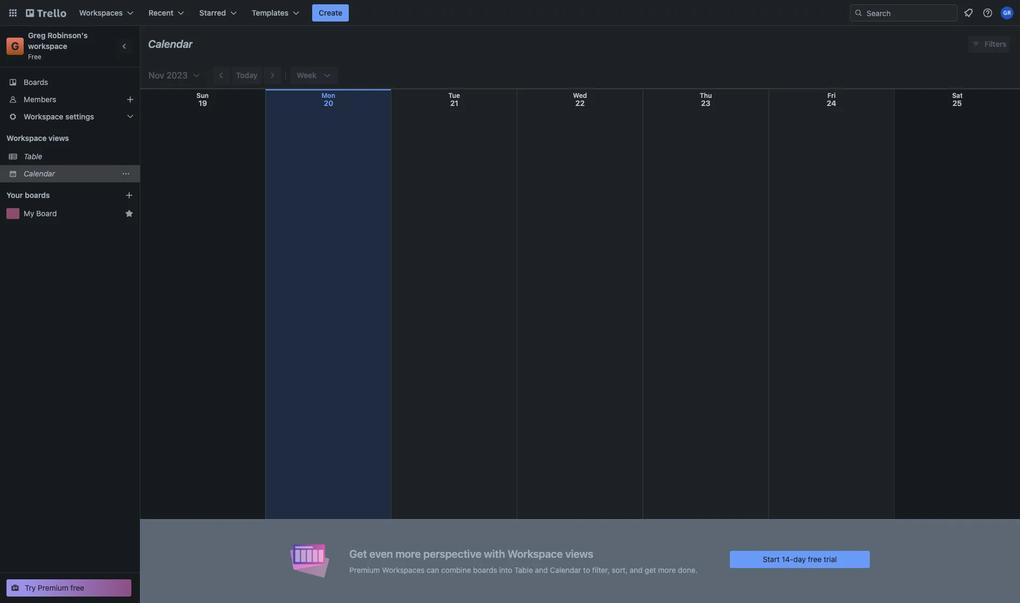 Task type: locate. For each thing, give the bounding box(es) containing it.
calendar left to
[[550, 566, 581, 575]]

more right get
[[658, 566, 676, 575]]

0 horizontal spatial free
[[70, 584, 84, 593]]

calendar link
[[24, 169, 116, 179]]

try premium free button
[[6, 580, 131, 597]]

workspace
[[24, 112, 63, 121], [6, 134, 47, 143], [508, 548, 563, 560]]

premium inside get even more perspective with workspace views premium workspaces can combine boards into table and calendar to filter, sort, and get more done.
[[349, 566, 380, 575]]

more
[[396, 548, 421, 560], [658, 566, 676, 575]]

1 vertical spatial boards
[[473, 566, 497, 575]]

0 horizontal spatial workspaces
[[79, 8, 123, 17]]

1 vertical spatial premium
[[38, 584, 68, 593]]

create
[[319, 8, 343, 17]]

0 horizontal spatial boards
[[25, 191, 50, 200]]

1 vertical spatial workspaces
[[382, 566, 425, 575]]

more right even
[[396, 548, 421, 560]]

boards
[[25, 191, 50, 200], [473, 566, 497, 575]]

table inside get even more perspective with workspace views premium workspaces can combine boards into table and calendar to filter, sort, and get more done.
[[515, 566, 533, 575]]

get even more perspective with workspace views premium workspaces can combine boards into table and calendar to filter, sort, and get more done.
[[349, 548, 698, 575]]

sun
[[197, 92, 209, 100]]

free right try
[[70, 584, 84, 593]]

1 horizontal spatial and
[[630, 566, 643, 575]]

1 horizontal spatial table
[[515, 566, 533, 575]]

table down workspace views
[[24, 152, 42, 161]]

workspace navigation collapse icon image
[[117, 39, 132, 54]]

calendar down recent dropdown button on the top
[[148, 38, 193, 50]]

workspace up the 'into'
[[508, 548, 563, 560]]

trial
[[824, 555, 837, 564]]

0 horizontal spatial and
[[535, 566, 548, 575]]

nov 2023
[[149, 71, 188, 80]]

1 vertical spatial table
[[515, 566, 533, 575]]

today
[[236, 71, 258, 80]]

1 horizontal spatial calendar
[[148, 38, 193, 50]]

premium
[[349, 566, 380, 575], [38, 584, 68, 593]]

0 vertical spatial table
[[24, 152, 42, 161]]

2 vertical spatial calendar
[[550, 566, 581, 575]]

calendar up the your boards
[[24, 169, 55, 178]]

workspace actions menu image
[[122, 170, 130, 178]]

19
[[199, 99, 207, 108]]

0 horizontal spatial calendar
[[24, 169, 55, 178]]

combine
[[441, 566, 471, 575]]

perspective
[[423, 548, 482, 560]]

premium right try
[[38, 584, 68, 593]]

workspaces up robinson's
[[79, 8, 123, 17]]

views inside get even more perspective with workspace views premium workspaces can combine boards into table and calendar to filter, sort, and get more done.
[[565, 548, 594, 560]]

workspaces
[[79, 8, 123, 17], [382, 566, 425, 575]]

workspace for workspace views
[[6, 134, 47, 143]]

calendar
[[148, 38, 193, 50], [24, 169, 55, 178], [550, 566, 581, 575]]

can
[[427, 566, 439, 575]]

views up to
[[565, 548, 594, 560]]

table
[[24, 152, 42, 161], [515, 566, 533, 575]]

thu
[[700, 92, 712, 100]]

0 horizontal spatial premium
[[38, 584, 68, 593]]

members link
[[0, 91, 140, 108]]

today button
[[232, 67, 262, 84]]

workspace inside dropdown button
[[24, 112, 63, 121]]

greg robinson's workspace free
[[28, 31, 90, 61]]

and right the 'into'
[[535, 566, 548, 575]]

1 vertical spatial views
[[565, 548, 594, 560]]

workspace inside get even more perspective with workspace views premium workspaces can combine boards into table and calendar to filter, sort, and get more done.
[[508, 548, 563, 560]]

search image
[[855, 9, 863, 17]]

1 vertical spatial free
[[70, 584, 84, 593]]

workspace down members
[[24, 112, 63, 121]]

22
[[576, 99, 585, 108]]

0 horizontal spatial views
[[49, 134, 69, 143]]

filter,
[[592, 566, 610, 575]]

boards down with
[[473, 566, 497, 575]]

menu
[[116, 166, 134, 181]]

free
[[808, 555, 822, 564], [70, 584, 84, 593]]

templates
[[252, 8, 289, 17]]

members
[[24, 95, 56, 104]]

0 notifications image
[[962, 6, 975, 19]]

1 horizontal spatial premium
[[349, 566, 380, 575]]

fri
[[828, 92, 836, 100]]

and
[[535, 566, 548, 575], [630, 566, 643, 575]]

and left get
[[630, 566, 643, 575]]

0 vertical spatial workspace
[[24, 112, 63, 121]]

1 horizontal spatial workspaces
[[382, 566, 425, 575]]

workspace for workspace settings
[[24, 112, 63, 121]]

free
[[28, 53, 41, 61]]

starred
[[199, 8, 226, 17]]

20
[[324, 99, 333, 108]]

create button
[[312, 4, 349, 22]]

tue
[[449, 92, 460, 100]]

24
[[827, 99, 837, 108]]

0 vertical spatial workspaces
[[79, 8, 123, 17]]

1 horizontal spatial boards
[[473, 566, 497, 575]]

workspaces down even
[[382, 566, 425, 575]]

table right the 'into'
[[515, 566, 533, 575]]

1 vertical spatial workspace
[[6, 134, 47, 143]]

workspace down workspace settings on the left of page
[[6, 134, 47, 143]]

templates button
[[245, 4, 306, 22]]

workspace settings
[[24, 112, 94, 121]]

start
[[763, 555, 780, 564]]

workspaces inside popup button
[[79, 8, 123, 17]]

calendar inside get even more perspective with workspace views premium workspaces can combine boards into table and calendar to filter, sort, and get more done.
[[550, 566, 581, 575]]

start 14-day free trial link
[[730, 551, 870, 568]]

free right 'day'
[[808, 555, 822, 564]]

recent
[[149, 8, 174, 17]]

1 horizontal spatial views
[[565, 548, 594, 560]]

week button
[[290, 67, 338, 84]]

settings
[[65, 112, 94, 121]]

0 vertical spatial boards
[[25, 191, 50, 200]]

switch to… image
[[8, 8, 18, 18]]

views down workspace settings on the left of page
[[49, 134, 69, 143]]

2 horizontal spatial calendar
[[550, 566, 581, 575]]

0 vertical spatial more
[[396, 548, 421, 560]]

1 vertical spatial calendar
[[24, 169, 55, 178]]

boards up my board
[[25, 191, 50, 200]]

primary element
[[0, 0, 1020, 26]]

starred icon image
[[125, 209, 134, 218]]

even
[[370, 548, 393, 560]]

my board
[[24, 209, 57, 218]]

start 14-day free trial
[[763, 555, 837, 564]]

premium down the get
[[349, 566, 380, 575]]

1 horizontal spatial more
[[658, 566, 676, 575]]

1 horizontal spatial free
[[808, 555, 822, 564]]

open information menu image
[[983, 8, 993, 18]]

2 vertical spatial workspace
[[508, 548, 563, 560]]

2023
[[167, 71, 188, 80]]

workspace settings button
[[0, 108, 140, 125]]

free inside button
[[70, 584, 84, 593]]

0 vertical spatial premium
[[349, 566, 380, 575]]

2 and from the left
[[630, 566, 643, 575]]

views
[[49, 134, 69, 143], [565, 548, 594, 560]]



Task type: vqa. For each thing, say whether or not it's contained in the screenshot.
bottom add 'IMAGE'
no



Task type: describe. For each thing, give the bounding box(es) containing it.
your
[[6, 191, 23, 200]]

sat
[[952, 92, 963, 100]]

get
[[349, 548, 367, 560]]

boards inside get even more perspective with workspace views premium workspaces can combine boards into table and calendar to filter, sort, and get more done.
[[473, 566, 497, 575]]

workspaces inside get even more perspective with workspace views premium workspaces can combine boards into table and calendar to filter, sort, and get more done.
[[382, 566, 425, 575]]

week
[[297, 71, 317, 80]]

1 vertical spatial more
[[658, 566, 676, 575]]

g link
[[6, 38, 24, 55]]

0 horizontal spatial table
[[24, 152, 42, 161]]

starred button
[[193, 4, 243, 22]]

0 vertical spatial free
[[808, 555, 822, 564]]

with
[[484, 548, 505, 560]]

greg robinson's workspace link
[[28, 31, 90, 51]]

your boards
[[6, 191, 50, 200]]

0 vertical spatial views
[[49, 134, 69, 143]]

boards
[[24, 78, 48, 87]]

recent button
[[142, 4, 191, 22]]

wed
[[573, 92, 587, 100]]

your boards with 1 items element
[[6, 189, 109, 202]]

my board button
[[24, 208, 121, 219]]

add board image
[[125, 191, 134, 200]]

greg
[[28, 31, 46, 40]]

workspace views
[[6, 134, 69, 143]]

workspace
[[28, 41, 67, 51]]

Calendar text field
[[148, 34, 193, 54]]

into
[[499, 566, 512, 575]]

0 vertical spatial calendar
[[148, 38, 193, 50]]

day
[[794, 555, 806, 564]]

greg robinson (gregrobinson96) image
[[1001, 6, 1014, 19]]

board
[[36, 209, 57, 218]]

25
[[953, 99, 962, 108]]

try premium free
[[25, 584, 84, 593]]

workspaces button
[[73, 4, 140, 22]]

21
[[450, 99, 459, 108]]

Search field
[[863, 5, 957, 21]]

back to home image
[[26, 4, 66, 22]]

sort,
[[612, 566, 628, 575]]

23
[[701, 99, 711, 108]]

nov 2023 button
[[144, 67, 201, 84]]

0 horizontal spatial more
[[396, 548, 421, 560]]

to
[[583, 566, 590, 575]]

get
[[645, 566, 656, 575]]

14-
[[782, 555, 794, 564]]

try
[[25, 584, 36, 593]]

filters button
[[969, 36, 1010, 53]]

boards link
[[0, 74, 140, 91]]

premium inside button
[[38, 584, 68, 593]]

1 and from the left
[[535, 566, 548, 575]]

g
[[11, 40, 19, 52]]

filters
[[985, 39, 1007, 48]]

my
[[24, 209, 34, 218]]

mon
[[322, 92, 335, 100]]

done.
[[678, 566, 698, 575]]

robinson's
[[48, 31, 88, 40]]

table link
[[24, 151, 134, 162]]

nov
[[149, 71, 164, 80]]



